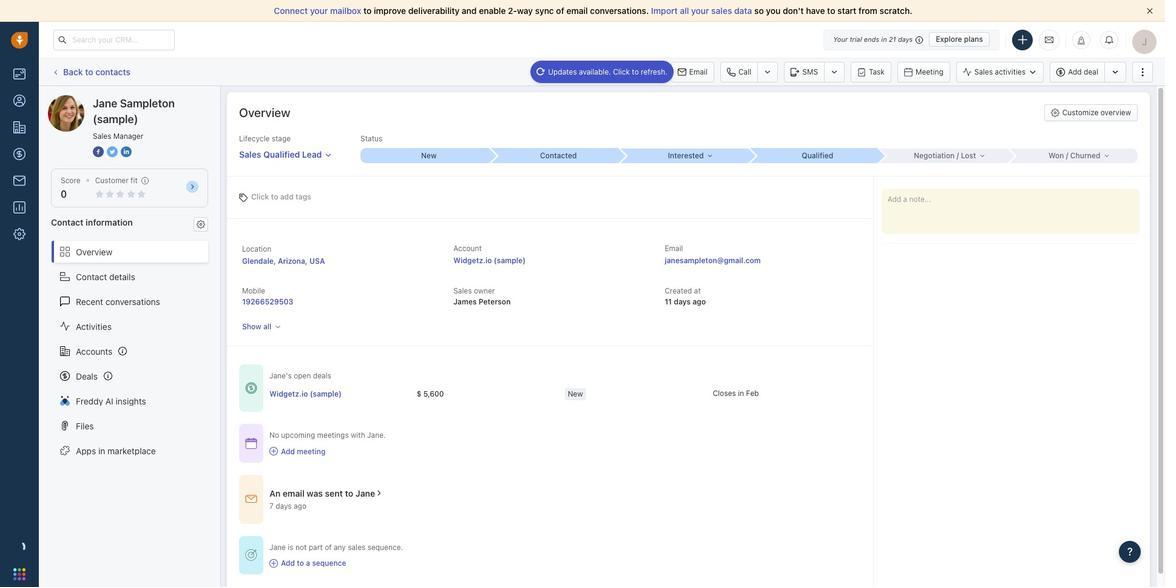 Task type: vqa. For each thing, say whether or not it's contained in the screenshot.
'(sample)' inside the Spector Calista (sample) link
no



Task type: locate. For each thing, give the bounding box(es) containing it.
/ right won
[[1066, 151, 1068, 160]]

0 horizontal spatial /
[[957, 151, 959, 160]]

in inside row
[[738, 389, 744, 398]]

add for add to a sequence
[[281, 559, 295, 568]]

(sample) inside account widgetz.io (sample)
[[494, 256, 526, 265]]

accounts
[[76, 346, 112, 357]]

all right import
[[680, 5, 689, 16]]

days
[[898, 35, 913, 43], [674, 297, 691, 307], [276, 502, 292, 511]]

days right 21
[[898, 35, 913, 43]]

widgetz.io inside row
[[269, 389, 308, 398]]

1 vertical spatial widgetz.io (sample) link
[[269, 389, 342, 399]]

have
[[806, 5, 825, 16]]

1 horizontal spatial your
[[691, 5, 709, 16]]

1 vertical spatial email
[[283, 488, 305, 499]]

1 horizontal spatial days
[[674, 297, 691, 307]]

widgetz.io down jane's
[[269, 389, 308, 398]]

$
[[417, 389, 421, 398]]

sampleton up manager
[[120, 97, 175, 110]]

0 vertical spatial in
[[881, 35, 887, 43]]

activities
[[76, 321, 112, 332]]

contact information
[[51, 217, 133, 228]]

sms button
[[784, 62, 824, 82]]

1 your from the left
[[310, 5, 328, 16]]

0 horizontal spatial container_wx8msf4aqz5i3rn1 image
[[245, 437, 257, 450]]

1 horizontal spatial qualified
[[802, 151, 833, 160]]

email button
[[671, 62, 714, 82]]

/ for churned
[[1066, 151, 1068, 160]]

add deal button
[[1050, 62, 1104, 82]]

jane for jane is not part of any sales sequence.
[[269, 543, 286, 552]]

add for add deal
[[1068, 67, 1082, 76]]

19266529503 link
[[242, 297, 293, 307]]

your
[[310, 5, 328, 16], [691, 5, 709, 16]]

0 horizontal spatial new
[[421, 151, 437, 160]]

1 vertical spatial container_wx8msf4aqz5i3rn1 image
[[375, 489, 384, 498]]

/
[[957, 151, 959, 160], [1066, 151, 1068, 160]]

won / churned button
[[1008, 148, 1138, 163]]

ends
[[864, 35, 879, 43]]

1 horizontal spatial in
[[738, 389, 744, 398]]

0 vertical spatial days
[[898, 35, 913, 43]]

jane down contacts
[[93, 97, 117, 110]]

sales activities button
[[956, 62, 1050, 82], [956, 62, 1044, 82]]

sales inside sales owner james peterson
[[453, 286, 472, 296]]

click to add tags
[[251, 192, 311, 201]]

2 / from the left
[[1066, 151, 1068, 160]]

0 vertical spatial email
[[566, 5, 588, 16]]

arizona,
[[278, 257, 308, 266]]

days inside created at 11 days ago
[[674, 297, 691, 307]]

your left mailbox
[[310, 5, 328, 16]]

email up janesampleton@gmail.com
[[665, 244, 683, 253]]

0
[[61, 189, 67, 200]]

1 vertical spatial all
[[263, 322, 271, 331]]

sales right the any
[[348, 543, 365, 552]]

ago inside created at 11 days ago
[[693, 297, 706, 307]]

in left feb
[[738, 389, 744, 398]]

recent conversations
[[76, 296, 160, 307]]

sales up facebook circled icon in the left of the page
[[93, 132, 111, 141]]

janesampleton@gmail.com link
[[665, 255, 761, 267]]

in left 21
[[881, 35, 887, 43]]

1 horizontal spatial click
[[613, 67, 630, 76]]

0 horizontal spatial click
[[251, 192, 269, 201]]

meeting
[[297, 447, 325, 456]]

jane right sent
[[356, 488, 375, 499]]

0 vertical spatial email
[[689, 67, 708, 76]]

to right mailbox
[[363, 5, 372, 16]]

widgetz.io (sample) link down account
[[453, 256, 526, 265]]

1 vertical spatial email
[[665, 244, 683, 253]]

sequence
[[312, 559, 346, 568]]

your right import
[[691, 5, 709, 16]]

sales left data
[[711, 5, 732, 16]]

qualified link
[[749, 148, 879, 163]]

0 vertical spatial add
[[1068, 67, 1082, 76]]

closes
[[713, 389, 736, 398]]

1 horizontal spatial email
[[566, 5, 588, 16]]

contact for contact information
[[51, 217, 83, 228]]

(sample) for account widgetz.io (sample)
[[494, 256, 526, 265]]

mailbox
[[330, 5, 361, 16]]

(sample) down jane sampleton (sample)
[[93, 113, 138, 126]]

(sample) down 'deals'
[[310, 389, 342, 398]]

overview
[[239, 106, 290, 120], [76, 247, 112, 257]]

0 vertical spatial ago
[[693, 297, 706, 307]]

sales for sales qualified lead
[[239, 149, 261, 160]]

1 horizontal spatial overview
[[239, 106, 290, 120]]

row
[[269, 382, 861, 407]]

jane
[[72, 95, 91, 105], [93, 97, 117, 110], [356, 488, 375, 499], [269, 543, 286, 552]]

in for apps in marketplace
[[98, 446, 105, 456]]

0 vertical spatial click
[[613, 67, 630, 76]]

2 vertical spatial in
[[98, 446, 105, 456]]

1 vertical spatial new
[[568, 389, 583, 398]]

add to a sequence
[[281, 559, 346, 568]]

click
[[613, 67, 630, 76], [251, 192, 269, 201]]

0 horizontal spatial your
[[310, 5, 328, 16]]

add down upcoming
[[281, 447, 295, 456]]

lost
[[961, 151, 976, 160]]

call link
[[720, 62, 757, 82]]

email inside "email janesampleton@gmail.com"
[[665, 244, 683, 253]]

call button
[[720, 62, 757, 82]]

/ left lost
[[957, 151, 959, 160]]

conversations
[[106, 296, 160, 307]]

0 vertical spatial new
[[421, 151, 437, 160]]

0 horizontal spatial sales
[[348, 543, 365, 552]]

created at 11 days ago
[[665, 286, 706, 307]]

(sample) inside jane sampleton (sample) sales manager
[[93, 113, 138, 126]]

click right the available.
[[613, 67, 630, 76]]

created
[[665, 286, 692, 296]]

sampleton
[[93, 95, 135, 105], [120, 97, 175, 110]]

in
[[881, 35, 887, 43], [738, 389, 744, 398], [98, 446, 105, 456]]

all right show
[[263, 322, 271, 331]]

contact up recent at the left of the page
[[76, 272, 107, 282]]

1 vertical spatial ago
[[294, 502, 306, 511]]

ago down an email was sent to jane
[[294, 502, 306, 511]]

at
[[694, 286, 701, 296]]

overview up contact details
[[76, 247, 112, 257]]

email up "7 days ago"
[[283, 488, 305, 499]]

glendale,
[[242, 257, 276, 266]]

days down created
[[674, 297, 691, 307]]

1 horizontal spatial new
[[568, 389, 583, 398]]

days right 7
[[276, 502, 292, 511]]

email inside email "button"
[[689, 67, 708, 76]]

of right the sync
[[556, 5, 564, 16]]

1 horizontal spatial of
[[556, 5, 564, 16]]

(sample) up manager
[[137, 95, 172, 105]]

click left add
[[251, 192, 269, 201]]

0 vertical spatial container_wx8msf4aqz5i3rn1 image
[[245, 437, 257, 450]]

1 horizontal spatial ago
[[693, 297, 706, 307]]

tags
[[296, 192, 311, 201]]

janesampleton@gmail.com
[[665, 256, 761, 265]]

jane down back
[[72, 95, 91, 105]]

usa
[[309, 257, 325, 266]]

add down is
[[281, 559, 295, 568]]

sales down 'lifecycle'
[[239, 149, 261, 160]]

sampleton down contacts
[[93, 95, 135, 105]]

add meeting
[[281, 447, 325, 456]]

marketplace
[[107, 446, 156, 456]]

/ for lost
[[957, 151, 959, 160]]

contact for contact details
[[76, 272, 107, 282]]

of left the any
[[325, 543, 332, 552]]

email image
[[1045, 34, 1053, 45]]

jane inside jane sampleton (sample) sales manager
[[93, 97, 117, 110]]

mobile
[[242, 286, 265, 296]]

0 vertical spatial contact
[[51, 217, 83, 228]]

1 vertical spatial widgetz.io
[[269, 389, 308, 398]]

sales for sales owner james peterson
[[453, 286, 472, 296]]

Search your CRM... text field
[[53, 29, 175, 50]]

19266529503
[[242, 297, 293, 307]]

2 vertical spatial add
[[281, 559, 295, 568]]

container_wx8msf4aqz5i3rn1 image
[[245, 437, 257, 450], [375, 489, 384, 498]]

twitter circled image
[[107, 146, 118, 158]]

deals
[[76, 371, 98, 381]]

ago
[[693, 297, 706, 307], [294, 502, 306, 511]]

1 horizontal spatial widgetz.io (sample) link
[[453, 256, 526, 265]]

2 horizontal spatial days
[[898, 35, 913, 43]]

1 vertical spatial of
[[325, 543, 332, 552]]

/ inside button
[[957, 151, 959, 160]]

negotiation
[[914, 151, 955, 160]]

0 horizontal spatial of
[[325, 543, 332, 552]]

1 horizontal spatial all
[[680, 5, 689, 16]]

1 vertical spatial contact
[[76, 272, 107, 282]]

peterson
[[479, 297, 511, 307]]

1 vertical spatial in
[[738, 389, 744, 398]]

container_wx8msf4aqz5i3rn1 image
[[245, 382, 257, 395], [269, 447, 278, 456], [245, 493, 257, 506], [245, 549, 257, 562], [269, 559, 278, 568]]

container_wx8msf4aqz5i3rn1 image left is
[[245, 549, 257, 562]]

overview up lifecycle stage at the top left
[[239, 106, 290, 120]]

email for email
[[689, 67, 708, 76]]

sampleton inside jane sampleton (sample) sales manager
[[120, 97, 175, 110]]

1 horizontal spatial container_wx8msf4aqz5i3rn1 image
[[375, 489, 384, 498]]

0 vertical spatial all
[[680, 5, 689, 16]]

1 horizontal spatial widgetz.io
[[453, 256, 492, 265]]

from
[[859, 5, 877, 16]]

0 horizontal spatial in
[[98, 446, 105, 456]]

(sample) for jane sampleton (sample)
[[137, 95, 172, 105]]

container_wx8msf4aqz5i3rn1 image left a at the bottom of page
[[269, 559, 278, 568]]

sales inside jane sampleton (sample) sales manager
[[93, 132, 111, 141]]

sales left 'activities'
[[974, 67, 993, 76]]

contact down 0
[[51, 217, 83, 228]]

0 vertical spatial widgetz.io
[[453, 256, 492, 265]]

0 horizontal spatial overview
[[76, 247, 112, 257]]

stage
[[272, 134, 291, 143]]

customize
[[1062, 108, 1099, 117]]

(sample) up owner
[[494, 256, 526, 265]]

ago down at
[[693, 297, 706, 307]]

freddy
[[76, 396, 103, 406]]

widgetz.io (sample) link
[[453, 256, 526, 265], [269, 389, 342, 399]]

container_wx8msf4aqz5i3rn1 image left no
[[245, 437, 257, 450]]

back
[[63, 67, 83, 77]]

$ 5,600
[[417, 389, 444, 398]]

email right the sync
[[566, 5, 588, 16]]

sales inside sales qualified lead link
[[239, 149, 261, 160]]

1 horizontal spatial email
[[689, 67, 708, 76]]

and
[[462, 5, 477, 16]]

jane.
[[367, 431, 386, 440]]

1 vertical spatial days
[[674, 297, 691, 307]]

add left the deal
[[1068, 67, 1082, 76]]

insights
[[116, 396, 146, 406]]

meetings
[[317, 431, 349, 440]]

sampleton for jane sampleton (sample) sales manager
[[120, 97, 175, 110]]

upcoming
[[281, 431, 315, 440]]

1 vertical spatial add
[[281, 447, 295, 456]]

jane left is
[[269, 543, 286, 552]]

in right apps at the bottom of page
[[98, 446, 105, 456]]

widgetz.io
[[453, 256, 492, 265], [269, 389, 308, 398]]

1 horizontal spatial sales
[[711, 5, 732, 16]]

0 horizontal spatial days
[[276, 502, 292, 511]]

2 vertical spatial days
[[276, 502, 292, 511]]

0 horizontal spatial email
[[665, 244, 683, 253]]

email left call button
[[689, 67, 708, 76]]

1 / from the left
[[957, 151, 959, 160]]

information
[[86, 217, 133, 228]]

your
[[833, 35, 848, 43]]

refresh.
[[641, 67, 667, 76]]

container_wx8msf4aqz5i3rn1 image down no
[[269, 447, 278, 456]]

meeting
[[916, 67, 943, 76]]

1 vertical spatial sales
[[348, 543, 365, 552]]

1 horizontal spatial /
[[1066, 151, 1068, 160]]

0 horizontal spatial qualified
[[263, 149, 300, 160]]

explore
[[936, 35, 962, 44]]

0 horizontal spatial widgetz.io
[[269, 389, 308, 398]]

sales up james at the left of page
[[453, 286, 472, 296]]

add inside button
[[1068, 67, 1082, 76]]

7
[[269, 502, 274, 511]]

won
[[1048, 151, 1064, 160]]

data
[[734, 5, 752, 16]]

facebook circled image
[[93, 146, 104, 158]]

jane for jane sampleton (sample)
[[72, 95, 91, 105]]

add for add meeting
[[281, 447, 295, 456]]

/ inside button
[[1066, 151, 1068, 160]]

widgetz.io down account
[[453, 256, 492, 265]]

widgetz.io (sample) link down the open
[[269, 389, 342, 399]]

(sample)
[[137, 95, 172, 105], [93, 113, 138, 126], [494, 256, 526, 265], [310, 389, 342, 398]]

container_wx8msf4aqz5i3rn1 image right sent
[[375, 489, 384, 498]]

interested link
[[620, 148, 749, 163]]



Task type: describe. For each thing, give the bounding box(es) containing it.
connect
[[274, 5, 308, 16]]

score
[[61, 176, 81, 185]]

add
[[280, 192, 294, 201]]

mng settings image
[[197, 220, 205, 229]]

interested
[[668, 151, 704, 160]]

mobile 19266529503
[[242, 286, 293, 307]]

recent
[[76, 296, 103, 307]]

score 0
[[61, 176, 81, 200]]

0 vertical spatial widgetz.io (sample) link
[[453, 256, 526, 265]]

deal
[[1084, 67, 1098, 76]]

is
[[288, 543, 293, 552]]

to left refresh.
[[632, 67, 639, 76]]

container_wx8msf4aqz5i3rn1 image left 7
[[245, 493, 257, 506]]

0 vertical spatial sales
[[711, 5, 732, 16]]

email for email janesampleton@gmail.com
[[665, 244, 683, 253]]

with
[[351, 431, 365, 440]]

account widgetz.io (sample)
[[453, 244, 526, 265]]

0 horizontal spatial ago
[[294, 502, 306, 511]]

connect your mailbox link
[[274, 5, 363, 16]]

call
[[738, 67, 751, 76]]

details
[[109, 272, 135, 282]]

owner
[[474, 286, 495, 296]]

deliverability
[[408, 5, 460, 16]]

(sample) for jane sampleton (sample) sales manager
[[93, 113, 138, 126]]

back to contacts
[[63, 67, 130, 77]]

part
[[309, 543, 323, 552]]

container_wx8msf4aqz5i3rn1 image inside add to a sequence link
[[269, 559, 278, 568]]

updates available. click to refresh.
[[548, 67, 667, 76]]

apps in marketplace
[[76, 446, 156, 456]]

close image
[[1147, 8, 1153, 14]]

lead
[[302, 149, 322, 160]]

overview
[[1101, 108, 1131, 117]]

meeting button
[[897, 62, 950, 82]]

21
[[889, 35, 896, 43]]

add to a sequence link
[[269, 558, 403, 569]]

customer fit
[[95, 176, 138, 185]]

new inside row
[[568, 389, 583, 398]]

location glendale, arizona, usa
[[242, 245, 325, 266]]

task
[[869, 67, 885, 76]]

manager
[[113, 132, 143, 141]]

way
[[517, 5, 533, 16]]

james
[[453, 297, 477, 307]]

open
[[294, 371, 311, 381]]

customer
[[95, 176, 128, 185]]

container_wx8msf4aqz5i3rn1 image left 'widgetz.io (sample)'
[[245, 382, 257, 395]]

click inside updates available. click to refresh. link
[[613, 67, 630, 76]]

jane is not part of any sales sequence.
[[269, 543, 403, 552]]

to right back
[[85, 67, 93, 77]]

feb
[[746, 389, 759, 398]]

0 horizontal spatial all
[[263, 322, 271, 331]]

explore plans
[[936, 35, 983, 44]]

row containing closes in feb
[[269, 382, 861, 407]]

sms
[[802, 67, 818, 76]]

jane for jane sampleton (sample) sales manager
[[93, 97, 117, 110]]

freshworks switcher image
[[13, 568, 25, 581]]

widgetz.io (sample)
[[269, 389, 342, 398]]

linkedin circled image
[[121, 146, 132, 158]]

import
[[651, 5, 678, 16]]

2 your from the left
[[691, 5, 709, 16]]

sales for sales activities
[[974, 67, 993, 76]]

negotiation / lost button
[[879, 148, 1008, 163]]

5,600
[[423, 389, 444, 398]]

email janesampleton@gmail.com
[[665, 244, 761, 265]]

contact details
[[76, 272, 135, 282]]

0 vertical spatial of
[[556, 5, 564, 16]]

new link
[[360, 148, 490, 163]]

fit
[[131, 176, 138, 185]]

updates
[[548, 67, 577, 76]]

container_wx8msf4aqz5i3rn1 image inside the add meeting link
[[269, 447, 278, 456]]

to right sent
[[345, 488, 353, 499]]

to left start
[[827, 5, 835, 16]]

add meeting link
[[269, 446, 386, 457]]

enable
[[479, 5, 506, 16]]

connect your mailbox to improve deliverability and enable 2-way sync of email conversations. import all your sales data so you don't have to start from scratch.
[[274, 5, 912, 16]]

0 horizontal spatial widgetz.io (sample) link
[[269, 389, 342, 399]]

no
[[269, 431, 279, 440]]

an email was sent to jane
[[269, 488, 375, 499]]

an
[[269, 488, 280, 499]]

11
[[665, 297, 672, 307]]

2 horizontal spatial in
[[881, 35, 887, 43]]

not
[[295, 543, 307, 552]]

won / churned
[[1048, 151, 1100, 160]]

sales qualified lead
[[239, 149, 322, 160]]

to left add
[[271, 192, 278, 201]]

back to contacts link
[[51, 62, 131, 81]]

contacts
[[95, 67, 130, 77]]

1 vertical spatial click
[[251, 192, 269, 201]]

jane sampleton (sample) sales manager
[[93, 97, 175, 141]]

trial
[[850, 35, 862, 43]]

show
[[242, 322, 261, 331]]

updates available. click to refresh. link
[[530, 60, 673, 83]]

files
[[76, 421, 94, 431]]

ai
[[105, 396, 113, 406]]

sales qualified lead link
[[239, 144, 332, 161]]

7 days ago
[[269, 502, 306, 511]]

jane sampleton (sample)
[[72, 95, 172, 105]]

sync
[[535, 5, 554, 16]]

don't
[[783, 5, 804, 16]]

0 button
[[61, 189, 67, 200]]

sampleton for jane sampleton (sample)
[[93, 95, 135, 105]]

activities
[[995, 67, 1026, 76]]

1 vertical spatial overview
[[76, 247, 112, 257]]

contacted link
[[490, 148, 620, 163]]

available.
[[579, 67, 611, 76]]

a
[[306, 559, 310, 568]]

your trial ends in 21 days
[[833, 35, 913, 43]]

negotiation / lost link
[[879, 148, 1008, 163]]

jane's
[[269, 371, 292, 381]]

in for closes in feb
[[738, 389, 744, 398]]

show all
[[242, 322, 271, 331]]

conversations.
[[590, 5, 649, 16]]

widgetz.io inside account widgetz.io (sample)
[[453, 256, 492, 265]]

churned
[[1070, 151, 1100, 160]]

any
[[334, 543, 346, 552]]

lifecycle
[[239, 134, 270, 143]]

0 horizontal spatial email
[[283, 488, 305, 499]]

lifecycle stage
[[239, 134, 291, 143]]

start
[[838, 5, 856, 16]]

0 vertical spatial overview
[[239, 106, 290, 120]]

to left a at the bottom of page
[[297, 559, 304, 568]]



